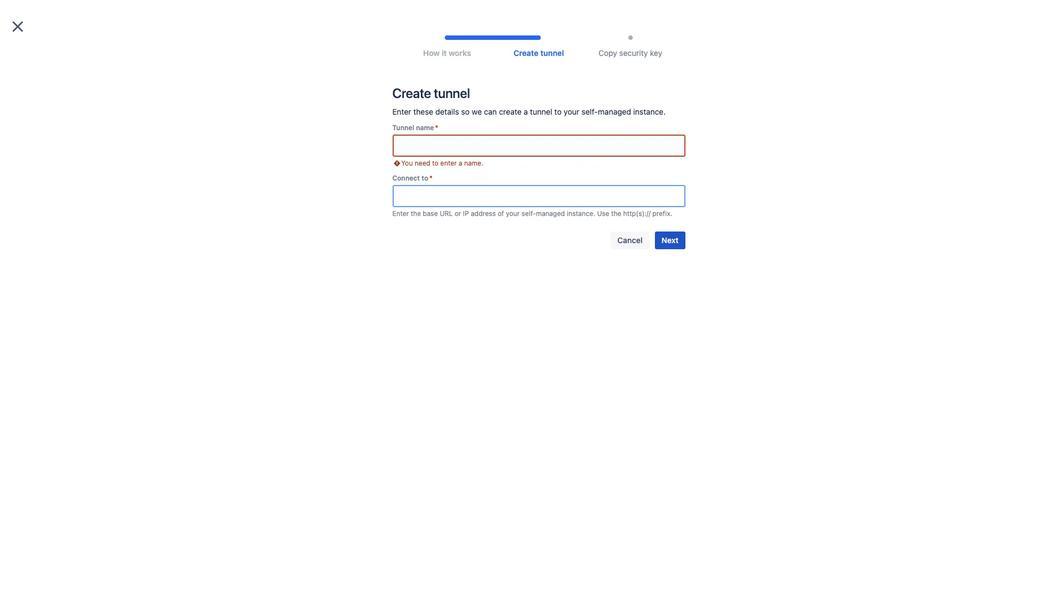 Task type: describe. For each thing, give the bounding box(es) containing it.
create inside "create tunnel" dialog
[[499, 107, 522, 116]]

1 vertical spatial create
[[392, 85, 431, 101]]

next
[[662, 236, 679, 245]]

works
[[449, 48, 471, 58]]

to up the you need to enter a name. field
[[555, 107, 562, 116]]

name.
[[464, 159, 483, 168]]

your up the you need to enter a name. field
[[564, 107, 580, 116]]

you need to enter a name.
[[401, 159, 483, 168]]

communicate
[[461, 191, 510, 200]]

link
[[481, 168, 502, 181]]

your right of
[[506, 210, 520, 218]]

address
[[471, 210, 496, 218]]

with
[[512, 191, 527, 200]]

1 horizontal spatial a
[[524, 107, 528, 116]]

0 vertical spatial cloud
[[528, 168, 556, 181]]

http(s)://
[[623, 210, 651, 218]]

progress element
[[406, 36, 672, 58]]

tunnel
[[392, 124, 414, 132]]

create inside communicate with your network securely, without needing to open it to the outside world. to do this, create a tunnel to connect your cloud and self-managed products.
[[566, 202, 589, 211]]

0 horizontal spatial the
[[411, 210, 421, 218]]

and inside communicate with your network securely, without needing to open it to the outside world. to do this, create a tunnel to connect your cloud and self-managed products.
[[702, 202, 715, 211]]

so
[[461, 107, 470, 116]]

link your cloud and self-managed products
[[481, 168, 694, 181]]

key
[[650, 48, 662, 58]]

security
[[619, 48, 648, 58]]

to down without
[[621, 202, 629, 211]]

products
[[650, 168, 694, 181]]

error image
[[392, 159, 401, 168]]

needing
[[641, 191, 670, 200]]

enter for enter the base url or ip address of your self-managed instance. use the http(s):// prefix.
[[392, 210, 409, 218]]

we
[[472, 107, 482, 116]]

outside
[[474, 202, 501, 211]]

url
[[440, 210, 453, 218]]

You need to enter a name. field
[[394, 136, 684, 156]]

enter
[[440, 159, 457, 168]]

to right "open" on the right top
[[708, 191, 715, 200]]

global navigation element
[[7, 0, 856, 31]]

communicate with your network securely, without needing to open it to the outside world. to do this, create a tunnel to connect your cloud and self-managed products.
[[460, 191, 715, 222]]

tunnel inside progress element
[[541, 48, 564, 58]]

copy
[[599, 48, 617, 58]]

enter these details so we can create a tunnel to your self-managed instance.
[[392, 107, 666, 116]]

self- inside communicate with your network securely, without needing to open it to the outside world. to do this, create a tunnel to connect your cloud and self-managed products.
[[545, 213, 561, 222]]

create inside progress element
[[514, 48, 539, 58]]

how it works
[[423, 48, 471, 58]]

0 horizontal spatial a
[[459, 159, 462, 168]]

of
[[498, 210, 504, 218]]

base
[[423, 210, 438, 218]]

tunnel name *
[[392, 124, 438, 132]]

details
[[435, 107, 459, 116]]

copy security key
[[599, 48, 662, 58]]



Task type: locate. For each thing, give the bounding box(es) containing it.
a down the securely,
[[591, 202, 595, 211]]

it right "open" on the right top
[[701, 191, 706, 200]]

1 vertical spatial and
[[702, 202, 715, 211]]

create
[[499, 107, 522, 116], [566, 202, 589, 211]]

a right 'enter'
[[459, 159, 462, 168]]

Enter the base URL or IP address of your self-managed instance. Use the http(s):// prefix. field
[[394, 186, 684, 206]]

0 vertical spatial and
[[558, 168, 577, 181]]

create down "network"
[[566, 202, 589, 211]]

create tunnel dialog
[[0, 0, 1042, 613]]

it inside communicate with your network securely, without needing to open it to the outside world. to do this, create a tunnel to connect your cloud and self-managed products.
[[701, 191, 706, 200]]

to down need
[[422, 174, 428, 182]]

prefix.
[[653, 210, 672, 218]]

how
[[423, 48, 440, 58]]

connect
[[392, 174, 420, 182]]

*
[[435, 124, 438, 132], [429, 174, 433, 182]]

2 horizontal spatial create
[[563, 241, 587, 250]]

0 horizontal spatial and
[[558, 168, 577, 181]]

* for tunnel name *
[[435, 124, 438, 132]]

cloud down "open" on the right top
[[680, 202, 700, 211]]

0 vertical spatial *
[[435, 124, 438, 132]]

0 horizontal spatial it
[[442, 48, 447, 58]]

it
[[442, 48, 447, 58], [701, 191, 706, 200]]

next button
[[655, 232, 685, 250]]

it right how
[[442, 48, 447, 58]]

without
[[612, 191, 639, 200]]

do
[[537, 202, 547, 211]]

2 vertical spatial a
[[591, 202, 595, 211]]

0 vertical spatial it
[[442, 48, 447, 58]]

to right need
[[432, 159, 439, 168]]

network
[[547, 191, 576, 200]]

1 horizontal spatial it
[[701, 191, 706, 200]]

2 horizontal spatial the
[[611, 210, 621, 218]]

enter up tunnel
[[392, 107, 411, 116]]

cancel button
[[611, 232, 649, 250]]

the right url
[[460, 202, 472, 211]]

1 horizontal spatial the
[[460, 202, 472, 211]]

create tunnel inside button
[[563, 241, 612, 250]]

cloud inside communicate with your network securely, without needing to open it to the outside world. to do this, create a tunnel to connect your cloud and self-managed products.
[[680, 202, 700, 211]]

1 vertical spatial enter
[[392, 210, 409, 218]]

to left "open" on the right top
[[672, 191, 679, 200]]

the right the 'use'
[[611, 210, 621, 218]]

tunnel inside button
[[589, 241, 612, 250]]

managed inside communicate with your network securely, without needing to open it to the outside world. to do this, create a tunnel to connect your cloud and self-managed products.
[[561, 213, 594, 222]]

your up "with"
[[504, 168, 526, 181]]

cloud
[[528, 168, 556, 181], [680, 202, 700, 211]]

connect
[[631, 202, 660, 211]]

0 horizontal spatial instance.
[[567, 210, 595, 218]]

your up the do
[[529, 191, 545, 200]]

products.
[[596, 213, 631, 222]]

1 vertical spatial create tunnel
[[392, 85, 470, 101]]

banner
[[0, 0, 1042, 31]]

tunnel inside communicate with your network securely, without needing to open it to the outside world. to do this, create a tunnel to connect your cloud and self-managed products.
[[597, 202, 619, 211]]

1 horizontal spatial *
[[435, 124, 438, 132]]

0 horizontal spatial create
[[392, 85, 431, 101]]

2 enter from the top
[[392, 210, 409, 218]]

0 vertical spatial create tunnel
[[514, 48, 564, 58]]

1 vertical spatial cloud
[[680, 202, 700, 211]]

your
[[564, 107, 580, 116], [504, 168, 526, 181], [529, 191, 545, 200], [662, 202, 678, 211], [506, 210, 520, 218]]

can
[[484, 107, 497, 116]]

create tunnel inside progress element
[[514, 48, 564, 58]]

0 vertical spatial instance.
[[633, 107, 666, 116]]

1 horizontal spatial instance.
[[633, 107, 666, 116]]

the
[[460, 202, 472, 211], [411, 210, 421, 218], [611, 210, 621, 218]]

create
[[514, 48, 539, 58], [392, 85, 431, 101], [563, 241, 587, 250]]

0 horizontal spatial create
[[499, 107, 522, 116]]

connect to *
[[392, 174, 433, 182]]

0 horizontal spatial cloud
[[528, 168, 556, 181]]

the inside communicate with your network securely, without needing to open it to the outside world. to do this, create a tunnel to connect your cloud and self-managed products.
[[460, 202, 472, 211]]

1 horizontal spatial create
[[514, 48, 539, 58]]

tunnel
[[541, 48, 564, 58], [434, 85, 470, 101], [530, 107, 552, 116], [597, 202, 619, 211], [589, 241, 612, 250]]

cloud up enter the base url or ip address of your self-managed instance. use the http(s):// prefix. field
[[528, 168, 556, 181]]

2 vertical spatial create tunnel
[[563, 241, 612, 250]]

1 horizontal spatial and
[[702, 202, 715, 211]]

this,
[[549, 202, 564, 211]]

a inside communicate with your network securely, without needing to open it to the outside world. to do this, create a tunnel to connect your cloud and self-managed products.
[[591, 202, 595, 211]]

and right "prefix."
[[702, 202, 715, 211]]

* right name
[[435, 124, 438, 132]]

and up "network"
[[558, 168, 577, 181]]

a right can
[[524, 107, 528, 116]]

securely,
[[578, 191, 610, 200]]

1 vertical spatial a
[[459, 159, 462, 168]]

2 vertical spatial create
[[563, 241, 587, 250]]

create tunnel
[[514, 48, 564, 58], [392, 85, 470, 101], [563, 241, 612, 250]]

need
[[415, 159, 430, 168]]

* down need
[[429, 174, 433, 182]]

enter
[[392, 107, 411, 116], [392, 210, 409, 218]]

enter left 'base'
[[392, 210, 409, 218]]

1 vertical spatial *
[[429, 174, 433, 182]]

self-
[[582, 107, 598, 116], [579, 168, 601, 181], [522, 210, 536, 218], [545, 213, 561, 222]]

or
[[455, 210, 461, 218]]

name
[[416, 124, 434, 132]]

these
[[413, 107, 433, 116]]

you
[[401, 159, 413, 168]]

enter the base url or ip address of your self-managed instance. use the http(s):// prefix.
[[392, 210, 672, 218]]

* for connect to *
[[429, 174, 433, 182]]

ip
[[463, 210, 469, 218]]

open
[[681, 191, 699, 200]]

1 horizontal spatial create
[[566, 202, 589, 211]]

managed
[[598, 107, 631, 116], [601, 168, 648, 181], [536, 210, 565, 218], [561, 213, 594, 222]]

and
[[558, 168, 577, 181], [702, 202, 715, 211]]

enter for enter these details so we can create a tunnel to your self-managed instance.
[[392, 107, 411, 116]]

create inside button
[[563, 241, 587, 250]]

your down needing
[[662, 202, 678, 211]]

cancel
[[618, 236, 643, 245]]

it inside progress element
[[442, 48, 447, 58]]

2 horizontal spatial a
[[591, 202, 595, 211]]

1 vertical spatial instance.
[[567, 210, 595, 218]]

0 vertical spatial a
[[524, 107, 528, 116]]

instance.
[[633, 107, 666, 116], [567, 210, 595, 218]]

0 vertical spatial create
[[499, 107, 522, 116]]

to
[[555, 107, 562, 116], [432, 159, 439, 168], [422, 174, 428, 182], [672, 191, 679, 200], [708, 191, 715, 200], [621, 202, 629, 211]]

create tunnel button
[[556, 237, 619, 255]]

use
[[597, 210, 609, 218]]

the left 'base'
[[411, 210, 421, 218]]

1 vertical spatial create
[[566, 202, 589, 211]]

a
[[524, 107, 528, 116], [459, 159, 462, 168], [591, 202, 595, 211]]

create right can
[[499, 107, 522, 116]]

0 vertical spatial create
[[514, 48, 539, 58]]

world.
[[503, 202, 525, 211]]

1 horizontal spatial cloud
[[680, 202, 700, 211]]

1 enter from the top
[[392, 107, 411, 116]]

0 horizontal spatial *
[[429, 174, 433, 182]]

0 vertical spatial enter
[[392, 107, 411, 116]]

1 vertical spatial it
[[701, 191, 706, 200]]

to
[[527, 202, 535, 211]]



Task type: vqa. For each thing, say whether or not it's contained in the screenshot.
left out
no



